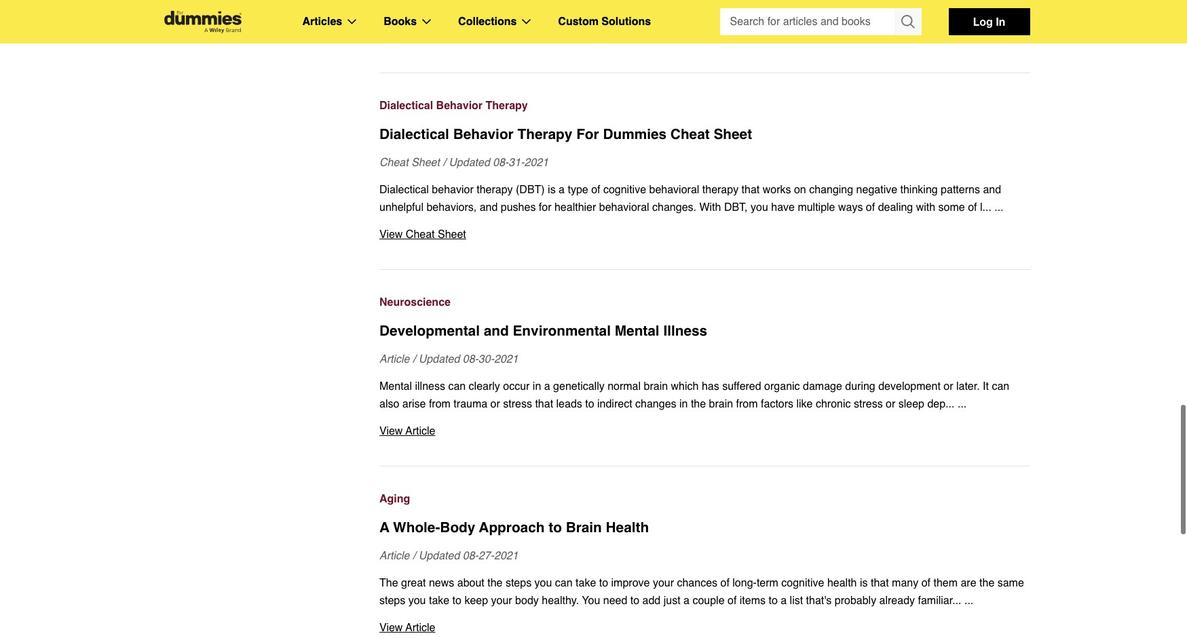 Task type: describe. For each thing, give the bounding box(es) containing it.
leads
[[556, 399, 582, 411]]

open book categories image
[[422, 19, 431, 24]]

environmental
[[513, 323, 611, 340]]

thinking
[[901, 184, 938, 196]]

cookie consent banner dialog
[[0, 590, 1188, 639]]

view article link for a whole-body approach to brain health
[[380, 620, 1030, 638]]

organic
[[765, 381, 800, 393]]

(dbt)
[[516, 184, 545, 196]]

articles
[[303, 16, 342, 28]]

normal
[[608, 381, 641, 393]]

them
[[934, 578, 958, 590]]

view for dialectical
[[380, 229, 403, 241]]

custom solutions link
[[558, 13, 651, 31]]

cheat down the open book categories icon at the top of page
[[406, 32, 435, 44]]

you inside dialectical behavior therapy (dbt) is a type of cognitive behavioral therapy that works on changing negative thinking patterns and unhelpful behaviors, and pushes for healthier behavioral changes. with dbt, you have multiple ways of dealing with some of l...
[[751, 202, 769, 214]]

30-
[[479, 354, 494, 366]]

to down term
[[769, 596, 778, 608]]

list
[[790, 596, 803, 608]]

0 vertical spatial 2021
[[525, 157, 549, 169]]

healthier
[[555, 202, 596, 214]]

08- for environmental
[[463, 354, 479, 366]]

cognitive inside the "the great news about the steps you can take to improve your chances of long-term cognitive health is that many of them are the same steps you take to keep your body healthy. you need to add just a couple of items to a list that's probably already familiar..."
[[782, 578, 825, 590]]

illness
[[415, 381, 445, 393]]

aging
[[380, 494, 410, 506]]

with
[[916, 202, 936, 214]]

0 horizontal spatial the
[[488, 578, 503, 590]]

type
[[568, 184, 588, 196]]

term
[[757, 578, 779, 590]]

a inside mental illness can clearly occur in a genetically normal brain which has suffered organic damage during development or later. it can also arise from trauma or stress that leads to indirect changes in the brain from factors like chronic stress or sleep dep...
[[544, 381, 550, 393]]

are
[[961, 578, 977, 590]]

for
[[539, 202, 552, 214]]

therapy for dialectical behavior therapy for dummies cheat sheet
[[518, 126, 573, 143]]

works
[[763, 184, 791, 196]]

2021 for body
[[494, 551, 518, 563]]

collections
[[458, 16, 517, 28]]

behavior
[[432, 184, 474, 196]]

approach
[[479, 520, 545, 536]]

damage
[[803, 381, 843, 393]]

0 horizontal spatial can
[[448, 381, 466, 393]]

updated for whole-
[[419, 551, 460, 563]]

2 stress from the left
[[854, 399, 883, 411]]

great
[[401, 578, 426, 590]]

clearly
[[469, 381, 500, 393]]

books
[[384, 16, 417, 28]]

factors
[[761, 399, 794, 411]]

about
[[457, 578, 485, 590]]

has
[[702, 381, 720, 393]]

open article categories image
[[348, 19, 357, 24]]

need
[[603, 596, 628, 608]]

to inside mental illness can clearly occur in a genetically normal brain which has suffered organic damage during development or later. it can also arise from trauma or stress that leads to indirect changes in the brain from factors like chronic stress or sleep dep...
[[585, 399, 595, 411]]

trauma
[[454, 399, 488, 411]]

developmental
[[380, 323, 480, 340]]

0 vertical spatial updated
[[449, 157, 490, 169]]

behavior for dialectical behavior therapy for dummies cheat sheet
[[453, 126, 514, 143]]

1 therapy from the left
[[477, 184, 513, 196]]

sleep
[[899, 399, 925, 411]]

0 vertical spatial steps
[[506, 578, 532, 590]]

behaviors,
[[427, 202, 477, 214]]

dealing
[[878, 202, 913, 214]]

is inside the "the great news about the steps you can take to improve your chances of long-term cognitive health is that many of them are the same steps you take to keep your body healthy. you need to add just a couple of items to a list that's probably already familiar..."
[[860, 578, 868, 590]]

of down negative
[[866, 202, 875, 214]]

08- for body
[[463, 551, 479, 563]]

brain
[[566, 520, 602, 536]]

dialectical for dialectical behavior therapy (dbt) is a type of cognitive behavioral therapy that works on changing negative thinking patterns and unhelpful behaviors, and pushes for healthier behavioral changes. with dbt, you have multiple ways of dealing with some of l...
[[380, 184, 429, 196]]

long-
[[733, 578, 757, 590]]

0 vertical spatial 08-
[[493, 157, 509, 169]]

article down great
[[406, 623, 436, 635]]

0 horizontal spatial or
[[491, 399, 500, 411]]

add
[[643, 596, 661, 608]]

that inside mental illness can clearly occur in a genetically normal brain which has suffered organic damage during development or later. it can also arise from trauma or stress that leads to indirect changes in the brain from factors like chronic stress or sleep dep...
[[535, 399, 553, 411]]

/ for developmental
[[413, 354, 416, 366]]

many
[[892, 578, 919, 590]]

article / updated 08-30-2021
[[380, 354, 518, 366]]

2 view cheat sheet link from the top
[[380, 226, 1030, 244]]

article / updated 08-27-2021
[[380, 551, 518, 563]]

0 horizontal spatial take
[[429, 596, 450, 608]]

sheet up behavior
[[412, 157, 440, 169]]

log
[[973, 15, 993, 28]]

1 stress from the left
[[503, 399, 532, 411]]

items
[[740, 596, 766, 608]]

cheat sheet / updated 08-31-2021
[[380, 157, 549, 169]]

custom
[[558, 16, 599, 28]]

1 view from the top
[[380, 32, 403, 44]]

log in link
[[949, 8, 1030, 35]]

developmental and environmental mental illness
[[380, 323, 708, 340]]

to up need
[[599, 578, 608, 590]]

dbt,
[[724, 202, 748, 214]]

cheat up unhelpful
[[380, 157, 409, 169]]

1 horizontal spatial or
[[886, 399, 896, 411]]

improve
[[611, 578, 650, 590]]

body
[[440, 520, 476, 536]]

on
[[794, 184, 807, 196]]

ways
[[839, 202, 863, 214]]

2 therapy from the left
[[703, 184, 739, 196]]

0 vertical spatial behavioral
[[649, 184, 700, 196]]

changing
[[810, 184, 854, 196]]

couple
[[693, 596, 725, 608]]

indirect
[[598, 399, 633, 411]]

1 vertical spatial steps
[[380, 596, 406, 608]]

developmental and environmental mental illness link
[[380, 321, 1030, 342]]

pushes
[[501, 202, 536, 214]]

dialectical behavior therapy
[[380, 100, 528, 112]]

the
[[380, 578, 398, 590]]

have
[[772, 202, 795, 214]]

1 from from the left
[[429, 399, 451, 411]]

2021 for environmental
[[494, 354, 518, 366]]

of left 'long-'
[[721, 578, 730, 590]]

of right type
[[592, 184, 601, 196]]

view for a
[[380, 623, 403, 635]]

sheet down dialectical behavior therapy link
[[714, 126, 752, 143]]

neuroscience link
[[380, 294, 1030, 312]]

open collections list image
[[522, 19, 531, 24]]

of left the l...
[[968, 202, 977, 214]]

to left brain
[[549, 520, 562, 536]]

article up 'the'
[[380, 551, 410, 563]]

view cheat sheet for 2nd view cheat sheet link from the bottom
[[380, 32, 466, 44]]

a whole-body approach to brain health
[[380, 520, 649, 536]]

0 horizontal spatial you
[[409, 596, 426, 608]]

arise
[[403, 399, 426, 411]]

changes.
[[653, 202, 697, 214]]

news
[[429, 578, 454, 590]]

changes
[[636, 399, 677, 411]]

dialectical for dialectical behavior therapy
[[380, 100, 433, 112]]

health
[[606, 520, 649, 536]]

view article link for developmental and environmental mental illness
[[380, 423, 1030, 441]]



Task type: vqa. For each thing, say whether or not it's contained in the screenshot.
2022
no



Task type: locate. For each thing, give the bounding box(es) containing it.
you
[[582, 596, 600, 608]]

during
[[846, 381, 876, 393]]

is
[[548, 184, 556, 196], [860, 578, 868, 590]]

2 vertical spatial you
[[409, 596, 426, 608]]

some
[[939, 202, 965, 214]]

1 horizontal spatial is
[[860, 578, 868, 590]]

in right occur
[[533, 381, 541, 393]]

0 vertical spatial behavior
[[436, 100, 483, 112]]

for
[[577, 126, 599, 143]]

1 vertical spatial view article
[[380, 623, 436, 635]]

steps up body
[[506, 578, 532, 590]]

like
[[797, 399, 813, 411]]

therapy up pushes
[[477, 184, 513, 196]]

with
[[700, 202, 721, 214]]

0 horizontal spatial your
[[491, 596, 512, 608]]

also
[[380, 399, 400, 411]]

0 vertical spatial dialectical
[[380, 100, 433, 112]]

is up for
[[548, 184, 556, 196]]

the
[[691, 399, 706, 411], [488, 578, 503, 590], [980, 578, 995, 590]]

Search for articles and books text field
[[720, 8, 896, 35]]

to left keep
[[453, 596, 462, 608]]

can up trauma
[[448, 381, 466, 393]]

the great news about the steps you can take to improve your chances of long-term cognitive health is that many of them are the same steps you take to keep your body healthy. you need to add just a couple of items to a list that's probably already familiar...
[[380, 578, 1025, 608]]

1 vertical spatial behavior
[[453, 126, 514, 143]]

development
[[879, 381, 941, 393]]

2021
[[525, 157, 549, 169], [494, 354, 518, 366], [494, 551, 518, 563]]

a left list
[[781, 596, 787, 608]]

is up probably
[[860, 578, 868, 590]]

1 vertical spatial therapy
[[518, 126, 573, 143]]

in down the which
[[680, 399, 688, 411]]

1 vertical spatial view article link
[[380, 620, 1030, 638]]

in
[[996, 15, 1006, 28]]

0 horizontal spatial stress
[[503, 399, 532, 411]]

behavioral up the changes.
[[649, 184, 700, 196]]

1 vertical spatial updated
[[419, 354, 460, 366]]

that up already at the bottom right of the page
[[871, 578, 889, 590]]

1 vertical spatial and
[[480, 202, 498, 214]]

2 horizontal spatial or
[[944, 381, 954, 393]]

1 vertical spatial behavioral
[[599, 202, 650, 214]]

3 view from the top
[[380, 426, 403, 438]]

is inside dialectical behavior therapy (dbt) is a type of cognitive behavioral therapy that works on changing negative thinking patterns and unhelpful behaviors, and pushes for healthier behavioral changes. with dbt, you have multiple ways of dealing with some of l...
[[548, 184, 556, 196]]

therapy
[[477, 184, 513, 196], [703, 184, 739, 196]]

0 horizontal spatial brain
[[644, 381, 668, 393]]

1 vertical spatial cognitive
[[782, 578, 825, 590]]

2021 down approach
[[494, 551, 518, 563]]

a right just
[[684, 596, 690, 608]]

updated for and
[[419, 354, 460, 366]]

mental up also
[[380, 381, 412, 393]]

0 vertical spatial is
[[548, 184, 556, 196]]

0 vertical spatial /
[[443, 157, 446, 169]]

take down news
[[429, 596, 450, 608]]

updated up news
[[419, 551, 460, 563]]

suffered
[[723, 381, 762, 393]]

sheet down behaviors,
[[438, 229, 466, 241]]

1 view cheat sheet link from the top
[[380, 29, 1030, 47]]

2 from from the left
[[736, 399, 758, 411]]

group
[[720, 8, 922, 35]]

that
[[742, 184, 760, 196], [535, 399, 553, 411], [871, 578, 889, 590]]

1 horizontal spatial your
[[653, 578, 674, 590]]

article up also
[[380, 354, 410, 366]]

article
[[380, 354, 410, 366], [406, 426, 436, 438], [380, 551, 410, 563], [406, 623, 436, 635]]

0 vertical spatial view cheat sheet
[[380, 32, 466, 44]]

1 horizontal spatial mental
[[615, 323, 660, 340]]

a left type
[[559, 184, 565, 196]]

0 vertical spatial in
[[533, 381, 541, 393]]

2 view from the top
[[380, 229, 403, 241]]

2 vertical spatial 2021
[[494, 551, 518, 563]]

1 vertical spatial your
[[491, 596, 512, 608]]

2 horizontal spatial can
[[992, 381, 1010, 393]]

view down 'the'
[[380, 623, 403, 635]]

whole-
[[393, 520, 440, 536]]

therapy up with
[[703, 184, 739, 196]]

you
[[751, 202, 769, 214], [535, 578, 552, 590], [409, 596, 426, 608]]

can
[[448, 381, 466, 393], [992, 381, 1010, 393], [555, 578, 573, 590]]

1 vertical spatial view cheat sheet
[[380, 229, 466, 241]]

view down "books"
[[380, 32, 403, 44]]

mental illness can clearly occur in a genetically normal brain which has suffered organic damage during development or later. it can also arise from trauma or stress that leads to indirect changes in the brain from factors like chronic stress or sleep dep...
[[380, 381, 1010, 411]]

updated up illness
[[419, 354, 460, 366]]

cognitive right type
[[604, 184, 646, 196]]

view article for a
[[380, 623, 436, 635]]

view article for developmental
[[380, 426, 436, 438]]

can inside the "the great news about the steps you can take to improve your chances of long-term cognitive health is that many of them are the same steps you take to keep your body healthy. you need to add just a couple of items to a list that's probably already familiar..."
[[555, 578, 573, 590]]

2 view article link from the top
[[380, 620, 1030, 638]]

1 horizontal spatial brain
[[709, 399, 733, 411]]

health
[[828, 578, 857, 590]]

a whole-body approach to brain health link
[[380, 518, 1030, 538]]

to
[[585, 399, 595, 411], [549, 520, 562, 536], [599, 578, 608, 590], [453, 596, 462, 608], [631, 596, 640, 608], [769, 596, 778, 608]]

chances
[[677, 578, 718, 590]]

you down great
[[409, 596, 426, 608]]

dialectical behavior therapy link
[[380, 97, 1030, 115]]

brain down has
[[709, 399, 733, 411]]

from
[[429, 399, 451, 411], [736, 399, 758, 411]]

2 horizontal spatial you
[[751, 202, 769, 214]]

neuroscience
[[380, 297, 451, 309]]

31-
[[509, 157, 525, 169]]

view for developmental
[[380, 426, 403, 438]]

that inside the "the great news about the steps you can take to improve your chances of long-term cognitive health is that many of them are the same steps you take to keep your body healthy. you need to add just a couple of items to a list that's probably already familiar..."
[[871, 578, 889, 590]]

familiar...
[[918, 596, 962, 608]]

behavior for dialectical behavior therapy
[[436, 100, 483, 112]]

0 vertical spatial that
[[742, 184, 760, 196]]

1 view cheat sheet from the top
[[380, 32, 466, 44]]

behavior inside the dialectical behavior therapy for dummies cheat sheet link
[[453, 126, 514, 143]]

and left pushes
[[480, 202, 498, 214]]

1 vertical spatial view cheat sheet link
[[380, 226, 1030, 244]]

view cheat sheet down unhelpful
[[380, 229, 466, 241]]

in
[[533, 381, 541, 393], [680, 399, 688, 411]]

view article down arise
[[380, 426, 436, 438]]

unhelpful
[[380, 202, 424, 214]]

0 horizontal spatial mental
[[380, 381, 412, 393]]

0 vertical spatial cognitive
[[604, 184, 646, 196]]

mental inside mental illness can clearly occur in a genetically normal brain which has suffered organic damage during development or later. it can also arise from trauma or stress that leads to indirect changes in the brain from factors like chronic stress or sleep dep...
[[380, 381, 412, 393]]

27-
[[479, 551, 494, 563]]

1 horizontal spatial take
[[576, 578, 596, 590]]

to right "leads"
[[585, 399, 595, 411]]

probably
[[835, 596, 877, 608]]

0 vertical spatial view article link
[[380, 423, 1030, 441]]

0 vertical spatial brain
[[644, 381, 668, 393]]

dialectical for dialectical behavior therapy for dummies cheat sheet
[[380, 126, 449, 143]]

1 view article from the top
[[380, 426, 436, 438]]

to left "add"
[[631, 596, 640, 608]]

1 vertical spatial 08-
[[463, 354, 479, 366]]

0 vertical spatial and
[[983, 184, 1002, 196]]

cheat down dialectical behavior therapy link
[[671, 126, 710, 143]]

1 horizontal spatial you
[[535, 578, 552, 590]]

aging link
[[380, 491, 1030, 509]]

of left items
[[728, 596, 737, 608]]

already
[[880, 596, 915, 608]]

a
[[559, 184, 565, 196], [544, 381, 550, 393], [684, 596, 690, 608], [781, 596, 787, 608]]

from down illness
[[429, 399, 451, 411]]

0 horizontal spatial cognitive
[[604, 184, 646, 196]]

2021 up occur
[[494, 354, 518, 366]]

2 horizontal spatial the
[[980, 578, 995, 590]]

/ for a
[[413, 551, 416, 563]]

the inside mental illness can clearly occur in a genetically normal brain which has suffered organic damage during development or later. it can also arise from trauma or stress that leads to indirect changes in the brain from factors like chronic stress or sleep dep...
[[691, 399, 706, 411]]

behavior
[[436, 100, 483, 112], [453, 126, 514, 143]]

view article link
[[380, 423, 1030, 441], [380, 620, 1030, 638]]

0 horizontal spatial is
[[548, 184, 556, 196]]

4 view from the top
[[380, 623, 403, 635]]

illness
[[664, 323, 708, 340]]

that's
[[806, 596, 832, 608]]

logo image
[[157, 11, 248, 33]]

genetically
[[553, 381, 605, 393]]

cheat down unhelpful
[[406, 229, 435, 241]]

0 vertical spatial mental
[[615, 323, 660, 340]]

just
[[664, 596, 681, 608]]

brain up changes
[[644, 381, 668, 393]]

therapy for dialectical behavior therapy
[[486, 100, 528, 112]]

the down has
[[691, 399, 706, 411]]

0 vertical spatial view cheat sheet link
[[380, 29, 1030, 47]]

updated up behavior
[[449, 157, 490, 169]]

2 vertical spatial 08-
[[463, 551, 479, 563]]

or
[[944, 381, 954, 393], [491, 399, 500, 411], [886, 399, 896, 411]]

2021 up the (dbt)
[[525, 157, 549, 169]]

your up just
[[653, 578, 674, 590]]

view down unhelpful
[[380, 229, 403, 241]]

view cheat sheet for 1st view cheat sheet link from the bottom of the page
[[380, 229, 466, 241]]

2 view article from the top
[[380, 623, 436, 635]]

2 vertical spatial updated
[[419, 551, 460, 563]]

0 vertical spatial you
[[751, 202, 769, 214]]

0 horizontal spatial therapy
[[477, 184, 513, 196]]

1 vertical spatial take
[[429, 596, 450, 608]]

and up 30-
[[484, 323, 509, 340]]

cognitive inside dialectical behavior therapy (dbt) is a type of cognitive behavioral therapy that works on changing negative thinking patterns and unhelpful behaviors, and pushes for healthier behavioral changes. with dbt, you have multiple ways of dealing with some of l...
[[604, 184, 646, 196]]

2 vertical spatial and
[[484, 323, 509, 340]]

view article link down mental illness can clearly occur in a genetically normal brain which has suffered organic damage during development or later. it can also arise from trauma or stress that leads to indirect changes in the brain from factors like chronic stress or sleep dep... at the bottom
[[380, 423, 1030, 441]]

can up healthy.
[[555, 578, 573, 590]]

sheet down collections
[[438, 32, 466, 44]]

or up dep...
[[944, 381, 954, 393]]

mental left illness
[[615, 323, 660, 340]]

occur
[[503, 381, 530, 393]]

dialectical behavior therapy for dummies cheat sheet
[[380, 126, 752, 143]]

08- up pushes
[[493, 157, 509, 169]]

2 horizontal spatial that
[[871, 578, 889, 590]]

that left "leads"
[[535, 399, 553, 411]]

or left sleep
[[886, 399, 896, 411]]

and up the l...
[[983, 184, 1002, 196]]

1 vertical spatial you
[[535, 578, 552, 590]]

08- up clearly
[[463, 354, 479, 366]]

view cheat sheet link
[[380, 29, 1030, 47], [380, 226, 1030, 244]]

that up dbt,
[[742, 184, 760, 196]]

behavior inside dialectical behavior therapy link
[[436, 100, 483, 112]]

1 horizontal spatial steps
[[506, 578, 532, 590]]

healthy.
[[542, 596, 579, 608]]

1 vertical spatial that
[[535, 399, 553, 411]]

solutions
[[602, 16, 651, 28]]

a right occur
[[544, 381, 550, 393]]

dialectical behavior therapy (dbt) is a type of cognitive behavioral therapy that works on changing negative thinking patterns and unhelpful behaviors, and pushes for healthier behavioral changes. with dbt, you have multiple ways of dealing with some of l...
[[380, 184, 1002, 214]]

1 horizontal spatial from
[[736, 399, 758, 411]]

view article link down "couple"
[[380, 620, 1030, 638]]

your
[[653, 578, 674, 590], [491, 596, 512, 608]]

cheat
[[406, 32, 435, 44], [671, 126, 710, 143], [380, 157, 409, 169], [406, 229, 435, 241]]

of
[[592, 184, 601, 196], [866, 202, 875, 214], [968, 202, 977, 214], [721, 578, 730, 590], [922, 578, 931, 590], [728, 596, 737, 608]]

cognitive up list
[[782, 578, 825, 590]]

can right it
[[992, 381, 1010, 393]]

steps down 'the'
[[380, 596, 406, 608]]

your left body
[[491, 596, 512, 608]]

1 horizontal spatial therapy
[[703, 184, 739, 196]]

dialectical
[[380, 100, 433, 112], [380, 126, 449, 143], [380, 184, 429, 196]]

/ up great
[[413, 551, 416, 563]]

1 horizontal spatial can
[[555, 578, 573, 590]]

sheet
[[438, 32, 466, 44], [714, 126, 752, 143], [412, 157, 440, 169], [438, 229, 466, 241]]

behavioral right healthier
[[599, 202, 650, 214]]

article down arise
[[406, 426, 436, 438]]

/ up illness
[[413, 354, 416, 366]]

dep...
[[928, 399, 955, 411]]

a
[[380, 520, 390, 536]]

1 vertical spatial /
[[413, 354, 416, 366]]

custom solutions
[[558, 16, 651, 28]]

view article down great
[[380, 623, 436, 635]]

chronic
[[816, 399, 851, 411]]

1 vertical spatial brain
[[709, 399, 733, 411]]

1 horizontal spatial the
[[691, 399, 706, 411]]

1 vertical spatial mental
[[380, 381, 412, 393]]

you up body
[[535, 578, 552, 590]]

1 horizontal spatial that
[[742, 184, 760, 196]]

stress down occur
[[503, 399, 532, 411]]

2 vertical spatial that
[[871, 578, 889, 590]]

0 vertical spatial view article
[[380, 426, 436, 438]]

the right about
[[488, 578, 503, 590]]

the right are
[[980, 578, 995, 590]]

2 vertical spatial dialectical
[[380, 184, 429, 196]]

2 view cheat sheet from the top
[[380, 229, 466, 241]]

0 horizontal spatial in
[[533, 381, 541, 393]]

of left them on the bottom of page
[[922, 578, 931, 590]]

3 dialectical from the top
[[380, 184, 429, 196]]

from down suffered
[[736, 399, 758, 411]]

0 horizontal spatial from
[[429, 399, 451, 411]]

dialectical behavior therapy for dummies cheat sheet link
[[380, 124, 1030, 145]]

which
[[671, 381, 699, 393]]

2 dialectical from the top
[[380, 126, 449, 143]]

08- up about
[[463, 551, 479, 563]]

view down also
[[380, 426, 403, 438]]

a inside dialectical behavior therapy (dbt) is a type of cognitive behavioral therapy that works on changing negative thinking patterns and unhelpful behaviors, and pushes for healthier behavioral changes. with dbt, you have multiple ways of dealing with some of l...
[[559, 184, 565, 196]]

same
[[998, 578, 1025, 590]]

1 horizontal spatial stress
[[854, 399, 883, 411]]

1 horizontal spatial in
[[680, 399, 688, 411]]

1 horizontal spatial cognitive
[[782, 578, 825, 590]]

dialectical inside dialectical behavior therapy (dbt) is a type of cognitive behavioral therapy that works on changing negative thinking patterns and unhelpful behaviors, and pushes for healthier behavioral changes. with dbt, you have multiple ways of dealing with some of l...
[[380, 184, 429, 196]]

0 vertical spatial your
[[653, 578, 674, 590]]

l...
[[980, 202, 992, 214]]

1 vertical spatial in
[[680, 399, 688, 411]]

that inside dialectical behavior therapy (dbt) is a type of cognitive behavioral therapy that works on changing negative thinking patterns and unhelpful behaviors, and pushes for healthier behavioral changes. with dbt, you have multiple ways of dealing with some of l...
[[742, 184, 760, 196]]

0 horizontal spatial steps
[[380, 596, 406, 608]]

1 dialectical from the top
[[380, 100, 433, 112]]

take up you
[[576, 578, 596, 590]]

stress
[[503, 399, 532, 411], [854, 399, 883, 411]]

later.
[[957, 381, 980, 393]]

or down clearly
[[491, 399, 500, 411]]

1 view article link from the top
[[380, 423, 1030, 441]]

view cheat sheet down the open book categories icon at the top of page
[[380, 32, 466, 44]]

brain
[[644, 381, 668, 393], [709, 399, 733, 411]]

stress down during
[[854, 399, 883, 411]]

0 vertical spatial therapy
[[486, 100, 528, 112]]

1 vertical spatial dialectical
[[380, 126, 449, 143]]

1 vertical spatial is
[[860, 578, 868, 590]]

0 vertical spatial take
[[576, 578, 596, 590]]

1 vertical spatial 2021
[[494, 354, 518, 366]]

/ up behavior
[[443, 157, 446, 169]]

you right dbt,
[[751, 202, 769, 214]]

2 vertical spatial /
[[413, 551, 416, 563]]

log in
[[973, 15, 1006, 28]]

0 horizontal spatial that
[[535, 399, 553, 411]]

view
[[380, 32, 403, 44], [380, 229, 403, 241], [380, 426, 403, 438], [380, 623, 403, 635]]

it
[[983, 381, 989, 393]]



